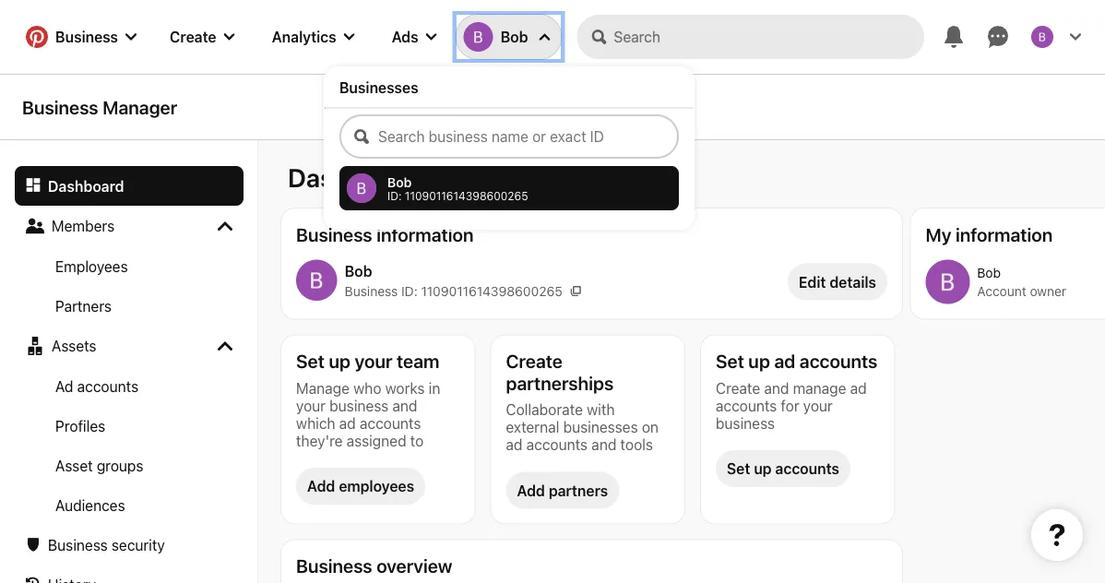 Task type: vqa. For each thing, say whether or not it's contained in the screenshot.
Add employees
yes



Task type: locate. For each thing, give the bounding box(es) containing it.
business left overview
[[296, 555, 373, 577]]

2 horizontal spatial your
[[804, 397, 833, 414]]

0 vertical spatial more sections image
[[218, 219, 233, 233]]

ad inside create partnerships collaborate with external businesses on ad accounts and tools
[[506, 436, 523, 454]]

set up accounts button
[[716, 450, 851, 487]]

1109011614398600265 for bob id: 1109011614398600265
[[405, 189, 529, 202]]

business for business id: 1109011614398600265
[[345, 283, 398, 298]]

business inside set up your team manage who works in your business and which ad accounts they're assigned to
[[330, 397, 389, 414]]

up inside set up your team manage who works in your business and which ad accounts they're assigned to
[[329, 350, 351, 372]]

more sections image
[[218, 219, 233, 233], [218, 339, 233, 353]]

ad inside set up your team manage who works in your business and which ad accounts they're assigned to
[[339, 414, 356, 432]]

my information
[[926, 223, 1053, 245]]

1 horizontal spatial and
[[592, 436, 617, 454]]

2 more sections image from the top
[[218, 339, 233, 353]]

ad
[[775, 350, 796, 372], [851, 379, 867, 397], [339, 414, 356, 432], [506, 436, 523, 454]]

set up your team manage who works in your business and which ad accounts they're assigned to
[[296, 350, 441, 449]]

collaborate
[[506, 401, 583, 419]]

accounts right the ad
[[77, 377, 139, 395]]

business badge dropdown menu button image
[[126, 31, 137, 42]]

business down business button
[[22, 96, 98, 118]]

business for business manager
[[22, 96, 98, 118]]

up
[[329, 350, 351, 372], [749, 350, 770, 372], [754, 460, 772, 478]]

add inside add employees button
[[307, 478, 335, 495]]

security
[[112, 536, 165, 554]]

1 vertical spatial create
[[506, 350, 563, 372]]

0 vertical spatial 1109011614398600265
[[405, 189, 529, 202]]

add partners button
[[506, 472, 620, 509]]

business button
[[15, 15, 148, 59]]

business up bob icon
[[296, 223, 373, 245]]

1 horizontal spatial create
[[506, 350, 563, 372]]

set inside button
[[727, 460, 751, 478]]

accounts down "collaborate"
[[527, 436, 588, 454]]

up inside the set up ad accounts create and manage ad accounts for your business
[[749, 350, 770, 372]]

edit details
[[799, 273, 877, 291]]

up for accounts
[[754, 460, 772, 478]]

add partners
[[517, 482, 608, 499]]

ad right which
[[339, 414, 356, 432]]

add for your
[[307, 478, 335, 495]]

business for business
[[55, 28, 118, 46]]

0 horizontal spatial create
[[170, 28, 217, 46]]

account switcher arrow icon image
[[539, 31, 550, 42]]

dashboard
[[288, 162, 417, 193], [48, 177, 124, 195]]

more sections image inside assets dropdown button
[[218, 339, 233, 353]]

1 vertical spatial 1109011614398600265
[[421, 283, 563, 298]]

business inside business security button
[[48, 536, 108, 554]]

partners button
[[15, 286, 244, 326]]

accounts
[[800, 350, 878, 372], [77, 377, 139, 395], [716, 397, 777, 414], [360, 414, 421, 432], [527, 436, 588, 454], [776, 460, 840, 478]]

1 horizontal spatial information
[[956, 223, 1053, 245]]

2 horizontal spatial and
[[765, 379, 789, 397]]

business left business badge dropdown menu button icon
[[55, 28, 118, 46]]

your right for
[[804, 397, 833, 414]]

ads button
[[377, 15, 452, 59]]

1 vertical spatial more sections image
[[218, 339, 233, 353]]

on
[[642, 419, 659, 436]]

for
[[781, 397, 800, 414]]

accounts down works
[[360, 414, 421, 432]]

add inside add partners button
[[517, 482, 545, 499]]

id: down business information
[[402, 283, 418, 298]]

0 horizontal spatial your
[[296, 397, 326, 414]]

asset groups
[[55, 457, 143, 474]]

your
[[355, 350, 393, 372], [296, 397, 326, 414], [804, 397, 833, 414]]

1 information from the left
[[377, 223, 474, 245]]

account
[[978, 284, 1027, 299]]

bob image inside button
[[464, 22, 493, 52]]

people image
[[26, 217, 44, 235]]

0 horizontal spatial add
[[307, 478, 335, 495]]

accounts left for
[[716, 397, 777, 414]]

id: for bob
[[388, 189, 402, 202]]

ad accounts button
[[15, 366, 244, 406]]

bob image
[[464, 22, 493, 52], [1032, 26, 1054, 48], [347, 174, 376, 203], [926, 260, 970, 304]]

set inside the set up ad accounts create and manage ad accounts for your business
[[716, 350, 745, 372]]

search icon image
[[592, 30, 607, 44]]

they're
[[296, 432, 343, 449]]

add
[[307, 478, 335, 495], [517, 482, 545, 499]]

set inside set up your team manage who works in your business and which ad accounts they're assigned to
[[296, 350, 325, 372]]

set
[[296, 350, 325, 372], [716, 350, 745, 372], [727, 460, 751, 478]]

0 vertical spatial id:
[[388, 189, 402, 202]]

business left for
[[716, 414, 775, 432]]

add left partners
[[517, 482, 545, 499]]

business down audiences
[[48, 536, 108, 554]]

1109011614398600265
[[405, 189, 529, 202], [421, 283, 563, 298]]

create inside dropdown button
[[170, 28, 217, 46]]

information
[[377, 223, 474, 245], [956, 223, 1053, 245]]

0 horizontal spatial dashboard
[[48, 177, 124, 195]]

bob left the "account switcher arrow icon"
[[501, 28, 528, 46]]

2 information from the left
[[956, 223, 1053, 245]]

2 vertical spatial create
[[716, 379, 761, 397]]

create left for
[[716, 379, 761, 397]]

manager
[[103, 96, 177, 118]]

create
[[170, 28, 217, 46], [506, 350, 563, 372], [716, 379, 761, 397]]

create right business badge dropdown menu button icon
[[170, 28, 217, 46]]

your up they're
[[296, 397, 326, 414]]

employees button
[[15, 246, 244, 286]]

dashboard up members
[[48, 177, 124, 195]]

and left manage
[[765, 379, 789, 397]]

id:
[[388, 189, 402, 202], [402, 283, 418, 298]]

1 vertical spatial id:
[[402, 283, 418, 298]]

business
[[55, 28, 118, 46], [22, 96, 98, 118], [296, 223, 373, 245], [345, 283, 398, 298], [48, 536, 108, 554], [296, 555, 373, 577]]

with
[[587, 401, 615, 419]]

id: up business information
[[388, 189, 402, 202]]

set up ad accounts create and manage ad accounts for your business
[[716, 350, 878, 432]]

create inside create partnerships collaborate with external businesses on ad accounts and tools
[[506, 350, 563, 372]]

create for create partnerships collaborate with external businesses on ad accounts and tools
[[506, 350, 563, 372]]

bob up business information
[[388, 174, 412, 189]]

your up who
[[355, 350, 393, 372]]

2 horizontal spatial create
[[716, 379, 761, 397]]

0 horizontal spatial and
[[393, 397, 418, 414]]

information down bob id: 1109011614398600265
[[377, 223, 474, 245]]

create up "collaborate"
[[506, 350, 563, 372]]

0 horizontal spatial information
[[377, 223, 474, 245]]

business inside business button
[[55, 28, 118, 46]]

profiles button
[[15, 406, 244, 446]]

more sections image for employees
[[218, 219, 233, 233]]

and inside create partnerships collaborate with external businesses on ad accounts and tools
[[592, 436, 617, 454]]

up for your
[[329, 350, 351, 372]]

information for business information
[[377, 223, 474, 245]]

history image
[[26, 577, 41, 583]]

to
[[410, 432, 424, 449]]

0 horizontal spatial business
[[330, 397, 389, 414]]

and
[[765, 379, 789, 397], [393, 397, 418, 414], [592, 436, 617, 454]]

business overview
[[296, 555, 453, 577]]

business up assigned
[[330, 397, 389, 414]]

up for ad
[[749, 350, 770, 372]]

manage
[[793, 379, 847, 397]]

information up bob account owner
[[956, 223, 1053, 245]]

ad down "collaborate"
[[506, 436, 523, 454]]

1 horizontal spatial business
[[716, 414, 775, 432]]

up inside button
[[754, 460, 772, 478]]

1109011614398600265 inside bob id: 1109011614398600265
[[405, 189, 529, 202]]

business id: 1109011614398600265
[[345, 283, 563, 298]]

1 horizontal spatial add
[[517, 482, 545, 499]]

assets image
[[26, 337, 44, 355]]

partnerships
[[506, 372, 614, 394]]

tools
[[621, 436, 653, 454]]

more sections image for ad accounts
[[218, 339, 233, 353]]

business right bob icon
[[345, 283, 398, 298]]

employees
[[339, 478, 414, 495]]

id: inside bob id: 1109011614398600265
[[388, 189, 402, 202]]

add down they're
[[307, 478, 335, 495]]

accounts up manage
[[800, 350, 878, 372]]

and left tools
[[592, 436, 617, 454]]

1 more sections image from the top
[[218, 219, 233, 233]]

bob
[[501, 28, 528, 46], [388, 174, 412, 189], [345, 262, 372, 279], [978, 265, 1001, 280]]

overview
[[377, 555, 453, 577]]

business
[[330, 397, 389, 414], [716, 414, 775, 432]]

bob up account
[[978, 265, 1001, 280]]

business security button
[[15, 525, 244, 565]]

dashboard up business information
[[288, 162, 417, 193]]

and left in
[[393, 397, 418, 414]]

accounts down for
[[776, 460, 840, 478]]

primary navigation header navigation
[[11, 4, 1095, 230]]

business information
[[296, 223, 474, 245]]

0 vertical spatial create
[[170, 28, 217, 46]]

analytics button
[[257, 15, 370, 59]]



Task type: describe. For each thing, give the bounding box(es) containing it.
set up accounts
[[727, 460, 840, 478]]

your inside the set up ad accounts create and manage ad accounts for your business
[[804, 397, 833, 414]]

external
[[506, 419, 560, 436]]

bob inside button
[[501, 28, 528, 46]]

business for business overview
[[296, 555, 373, 577]]

businesses
[[340, 78, 419, 96]]

assets
[[52, 337, 96, 354]]

add employees
[[307, 478, 414, 495]]

groups
[[97, 457, 143, 474]]

dashboard inside dashboard button
[[48, 177, 124, 195]]

business inside the set up ad accounts create and manage ad accounts for your business
[[716, 414, 775, 432]]

dashboard button
[[15, 166, 244, 206]]

members button
[[15, 206, 244, 246]]

edit details button
[[788, 263, 888, 300]]

employees
[[55, 257, 128, 275]]

accounts inside create partnerships collaborate with external businesses on ad accounts and tools
[[527, 436, 588, 454]]

business for business information
[[296, 223, 373, 245]]

and inside set up your team manage who works in your business and which ad accounts they're assigned to
[[393, 397, 418, 414]]

profiles
[[55, 417, 105, 435]]

bob image
[[296, 260, 337, 301]]

security image
[[26, 538, 41, 553]]

set for set up ad accounts
[[716, 350, 745, 372]]

partners
[[55, 297, 112, 315]]

which
[[296, 414, 336, 432]]

businesses
[[564, 419, 638, 436]]

owner
[[1030, 284, 1067, 299]]

who
[[354, 379, 382, 397]]

audiences
[[55, 497, 125, 514]]

bob button
[[456, 15, 562, 59]]

dashboard image
[[26, 177, 41, 192]]

business for business security
[[48, 536, 108, 554]]

information for my information
[[956, 223, 1053, 245]]

bob account owner
[[978, 265, 1067, 299]]

create button
[[155, 15, 250, 59]]

1109011614398600265 for business id: 1109011614398600265
[[421, 283, 563, 298]]

ad
[[55, 377, 73, 395]]

ad right manage
[[851, 379, 867, 397]]

members
[[52, 217, 115, 234]]

manage
[[296, 379, 350, 397]]

asset groups button
[[15, 446, 244, 485]]

partners
[[549, 482, 608, 499]]

assets button
[[15, 326, 244, 366]]

bob inside bob id: 1109011614398600265
[[388, 174, 412, 189]]

add for collaborate
[[517, 482, 545, 499]]

edit
[[799, 273, 826, 291]]

ad up manage
[[775, 350, 796, 372]]

Search text field
[[614, 15, 925, 59]]

id: for business
[[402, 283, 418, 298]]

ads
[[392, 28, 419, 46]]

and inside the set up ad accounts create and manage ad accounts for your business
[[765, 379, 789, 397]]

1 horizontal spatial dashboard
[[288, 162, 417, 193]]

set for set up your team
[[296, 350, 325, 372]]

team
[[397, 350, 440, 372]]

accounts inside set up your team manage who works in your business and which ad accounts they're assigned to
[[360, 414, 421, 432]]

business security
[[48, 536, 165, 554]]

works
[[385, 379, 425, 397]]

asset
[[55, 457, 93, 474]]

in
[[429, 379, 441, 397]]

add employees button
[[296, 468, 426, 505]]

create partnerships collaborate with external businesses on ad accounts and tools
[[506, 350, 659, 454]]

Account search search field
[[340, 114, 679, 159]]

pinterest image
[[26, 26, 48, 48]]

ad accounts
[[55, 377, 139, 395]]

my
[[926, 223, 952, 245]]

1 horizontal spatial your
[[355, 350, 393, 372]]

assigned
[[347, 432, 407, 449]]

bob id: 1109011614398600265
[[388, 174, 529, 202]]

bob right bob icon
[[345, 262, 372, 279]]

audiences button
[[15, 485, 244, 525]]

bob inside bob account owner
[[978, 265, 1001, 280]]

create inside the set up ad accounts create and manage ad accounts for your business
[[716, 379, 761, 397]]

create for create
[[170, 28, 217, 46]]

analytics
[[272, 28, 336, 46]]

details
[[830, 273, 877, 291]]

business manager
[[22, 96, 177, 118]]



